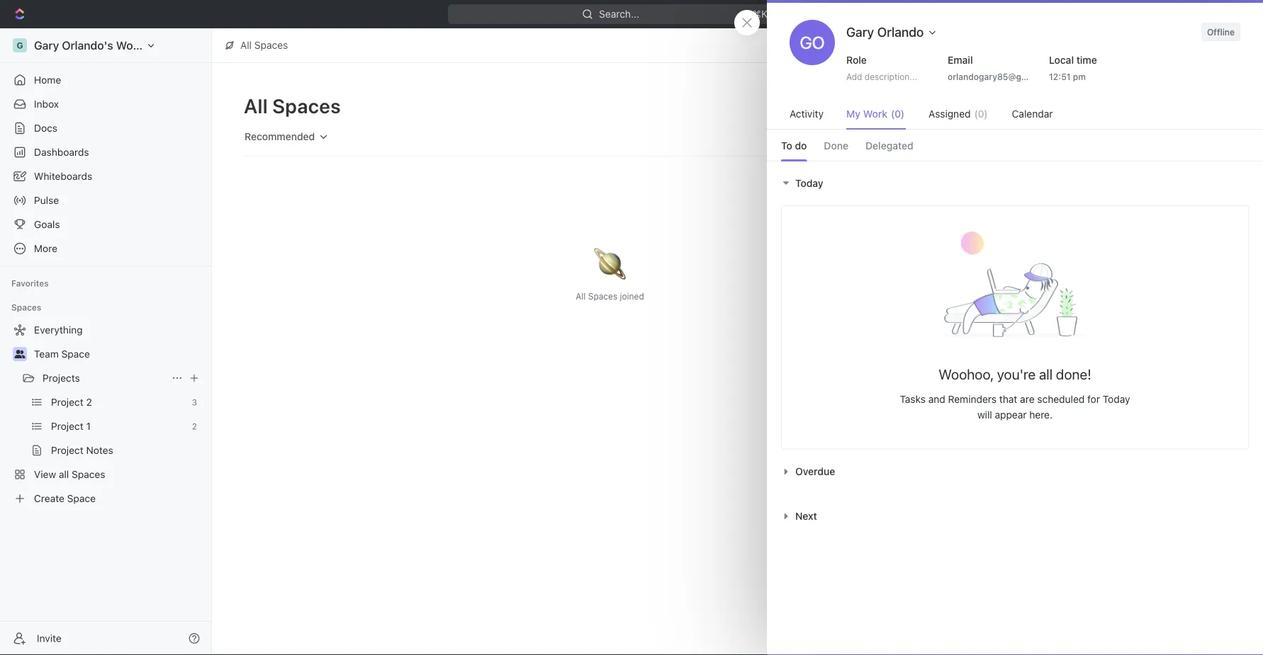 Task type: locate. For each thing, give the bounding box(es) containing it.
all inside to do "tab panel"
[[1039, 366, 1053, 383]]

0 horizontal spatial all
[[59, 469, 69, 481]]

1 vertical spatial project
[[51, 421, 83, 432]]

gary up role
[[846, 24, 874, 39]]

1 horizontal spatial gary
[[846, 24, 874, 39]]

my work (0)
[[846, 108, 905, 120]]

favorites button
[[6, 275, 54, 292]]

0 horizontal spatial team
[[34, 348, 59, 360]]

project for project notes
[[51, 445, 83, 457]]

0 horizontal spatial gary
[[34, 39, 59, 52]]

workspace
[[116, 39, 175, 52]]

2 down 3
[[192, 422, 197, 432]]

1 vertical spatial all spaces
[[244, 94, 341, 117]]

1 vertical spatial 2
[[192, 422, 197, 432]]

all
[[240, 39, 252, 51], [244, 94, 268, 117], [576, 291, 586, 301]]

0 vertical spatial 2
[[86, 397, 92, 408]]

all right view
[[59, 469, 69, 481]]

all spaces
[[240, 39, 288, 51], [244, 94, 341, 117]]

project 1
[[51, 421, 91, 432]]

1 horizontal spatial team
[[1044, 156, 1069, 168]]

space down email
[[939, 100, 968, 112]]

0 vertical spatial team
[[1044, 156, 1069, 168]]

0 vertical spatial team space
[[1044, 156, 1101, 168]]

goals
[[34, 219, 60, 230]]

0 vertical spatial user group image
[[1022, 158, 1031, 165]]

1 horizontal spatial team space
[[1044, 156, 1101, 168]]

dashboards
[[34, 146, 89, 158]]

0 vertical spatial project
[[51, 397, 83, 408]]

project inside "link"
[[51, 397, 83, 408]]

upgrade link
[[1069, 4, 1137, 24]]

1 horizontal spatial 2
[[192, 422, 197, 432]]

1 vertical spatial team space
[[34, 348, 90, 360]]

goals link
[[6, 213, 206, 236]]

all
[[1039, 366, 1053, 383], [59, 469, 69, 481]]

new button
[[1142, 3, 1192, 26]]

1 (0) from the left
[[891, 108, 905, 120]]

new
[[1162, 8, 1183, 20], [916, 100, 936, 112]]

done button
[[824, 131, 849, 161]]

all left done! on the bottom
[[1039, 366, 1053, 383]]

gary inside sidebar navigation
[[34, 39, 59, 52]]

1 horizontal spatial all
[[1039, 366, 1053, 383]]

add
[[846, 72, 862, 82]]

1 vertical spatial all
[[244, 94, 268, 117]]

in
[[1078, 119, 1085, 129]]

calendar
[[1012, 108, 1053, 120]]

tree containing everything
[[6, 319, 206, 510]]

dashboards link
[[6, 141, 206, 164]]

team space down in
[[1044, 156, 1101, 168]]

woohoo, you're all done!
[[939, 366, 1091, 383]]

⌘k
[[753, 8, 768, 20]]

today right for
[[1103, 394, 1130, 405]]

space up the projects
[[61, 348, 90, 360]]

time
[[1077, 54, 1097, 66]]

g
[[17, 40, 23, 50]]

spaces inside view all spaces link
[[72, 469, 105, 481]]

space
[[939, 100, 968, 112], [1072, 156, 1101, 168], [61, 348, 90, 360], [67, 493, 96, 505]]

1 vertical spatial all
[[59, 469, 69, 481]]

team down the shown
[[1044, 156, 1069, 168]]

project up view all spaces
[[51, 445, 83, 457]]

visible spaces spaces shown in your left sidebar.
[[1018, 99, 1155, 129]]

3 project from the top
[[51, 445, 83, 457]]

to do tab panel
[[767, 161, 1263, 539]]

1 horizontal spatial (0)
[[974, 108, 988, 120]]

project up project 1
[[51, 397, 83, 408]]

new down description...
[[916, 100, 936, 112]]

team space
[[1044, 156, 1101, 168], [34, 348, 90, 360]]

create
[[34, 493, 64, 505]]

1 project from the top
[[51, 397, 83, 408]]

1 horizontal spatial today
[[1103, 394, 1130, 405]]

(0)
[[891, 108, 905, 120], [974, 108, 988, 120]]

user group image inside sidebar navigation
[[15, 350, 25, 359]]

project notes
[[51, 445, 113, 457]]

to do
[[781, 140, 807, 152]]

orlando
[[877, 24, 924, 39]]

local
[[1049, 54, 1074, 66]]

new for new space
[[916, 100, 936, 112]]

0 vertical spatial new
[[1162, 8, 1183, 20]]

notes
[[86, 445, 113, 457]]

1 horizontal spatial new
[[1162, 8, 1183, 20]]

view all spaces link
[[6, 464, 203, 486]]

tab list
[[767, 130, 1263, 161]]

0 horizontal spatial user group image
[[15, 350, 25, 359]]

and
[[928, 394, 945, 405]]

team space up the projects
[[34, 348, 90, 360]]

0 vertical spatial all
[[1039, 366, 1053, 383]]

gary
[[846, 24, 874, 39], [34, 39, 59, 52]]

whiteboards link
[[6, 165, 206, 188]]

user group image
[[1022, 158, 1031, 165], [15, 350, 25, 359]]

2 vertical spatial project
[[51, 445, 83, 457]]

activity
[[790, 108, 824, 120]]

1 horizontal spatial user group image
[[1022, 158, 1031, 165]]

done!
[[1056, 366, 1091, 383]]

0 horizontal spatial 2
[[86, 397, 92, 408]]

1 vertical spatial team
[[34, 348, 59, 360]]

tree
[[6, 319, 206, 510]]

today down do
[[795, 177, 823, 189]]

0 horizontal spatial team space
[[34, 348, 90, 360]]

(0) right assigned
[[974, 108, 988, 120]]

0 horizontal spatial today
[[795, 177, 823, 189]]

team down everything
[[34, 348, 59, 360]]

delegated
[[866, 140, 914, 152]]

space down view all spaces
[[67, 493, 96, 505]]

tab list containing to do
[[767, 130, 1263, 161]]

new right upgrade
[[1162, 8, 1183, 20]]

role add description...
[[846, 54, 917, 82]]

next
[[795, 511, 817, 522]]

recommended button
[[238, 125, 336, 149]]

search...
[[599, 8, 640, 20]]

project left 1
[[51, 421, 83, 432]]

0 horizontal spatial (0)
[[891, 108, 905, 120]]

2 up 1
[[86, 397, 92, 408]]

gary right gary orlando's workspace, , element
[[34, 39, 59, 52]]

0 horizontal spatial new
[[916, 100, 936, 112]]

1 vertical spatial new
[[916, 100, 936, 112]]

my
[[846, 108, 861, 120]]

team inside sidebar navigation
[[34, 348, 59, 360]]

orlando's
[[62, 39, 113, 52]]

team
[[1044, 156, 1069, 168], [34, 348, 59, 360]]

today
[[795, 177, 823, 189], [1103, 394, 1130, 405]]

docs link
[[6, 117, 206, 140]]

visible
[[1018, 99, 1056, 114]]

reminders
[[948, 394, 997, 405]]

2 project from the top
[[51, 421, 83, 432]]

more
[[34, 243, 57, 254]]

your
[[1087, 119, 1105, 129]]

(0) right work
[[891, 108, 905, 120]]

1 vertical spatial user group image
[[15, 350, 25, 359]]

space inside button
[[939, 100, 968, 112]]

sidebar.
[[1123, 119, 1155, 129]]

today inside tasks and reminders that are scheduled for today will appear here.
[[1103, 394, 1130, 405]]

all inside sidebar navigation
[[59, 469, 69, 481]]

1 vertical spatial today
[[1103, 394, 1130, 405]]



Task type: describe. For each thing, give the bounding box(es) containing it.
tasks and reminders that are scheduled for today will appear here.
[[900, 394, 1130, 421]]

project 2 link
[[51, 391, 186, 414]]

will
[[977, 409, 992, 421]]

12:51
[[1049, 72, 1071, 82]]

team space inside tree
[[34, 348, 90, 360]]

create space
[[34, 493, 96, 505]]

view all spaces
[[34, 469, 105, 481]]

overdue
[[795, 466, 835, 478]]

inbox
[[34, 98, 59, 110]]

0 vertical spatial all
[[240, 39, 252, 51]]

recommended
[[245, 131, 315, 142]]

0 vertical spatial today
[[795, 177, 823, 189]]

1
[[86, 421, 91, 432]]

pulse
[[34, 195, 59, 206]]

0 vertical spatial all spaces
[[240, 39, 288, 51]]

here.
[[1029, 409, 1053, 421]]

add description... button
[[841, 68, 934, 85]]

everything link
[[6, 319, 203, 342]]

view
[[34, 469, 56, 481]]

scheduled
[[1037, 394, 1085, 405]]

tasks
[[900, 394, 926, 405]]

new for new
[[1162, 8, 1183, 20]]

project 1 link
[[51, 415, 186, 438]]

assigned (0)
[[929, 108, 988, 120]]

go
[[800, 33, 825, 52]]

email orlandogary85@gmail.com
[[948, 54, 1058, 82]]

favorites
[[11, 279, 49, 289]]

docs
[[34, 122, 57, 134]]

appear
[[995, 409, 1027, 421]]

woohoo,
[[939, 366, 994, 383]]

upgrade
[[1089, 8, 1130, 20]]

everything
[[34, 324, 83, 336]]

shown
[[1050, 119, 1076, 129]]

description...
[[865, 72, 917, 82]]

create space link
[[6, 488, 203, 510]]

inbox link
[[6, 93, 206, 116]]

team space link
[[34, 343, 203, 366]]

gary for gary orlando
[[846, 24, 874, 39]]

do
[[795, 140, 807, 152]]

tree inside sidebar navigation
[[6, 319, 206, 510]]

for
[[1087, 394, 1100, 405]]

home
[[34, 74, 61, 86]]

that
[[999, 394, 1018, 405]]

you're
[[997, 366, 1036, 383]]

2 vertical spatial all
[[576, 291, 586, 301]]

gary orlando
[[846, 24, 924, 39]]

email
[[948, 54, 973, 66]]

new space
[[916, 100, 968, 112]]

next button
[[781, 511, 821, 522]]

assigned
[[929, 108, 971, 120]]

project for project 2
[[51, 397, 83, 408]]

new space button
[[895, 95, 976, 118]]

project for project 1
[[51, 421, 83, 432]]

2 inside "link"
[[86, 397, 92, 408]]

offline
[[1207, 27, 1235, 37]]

project 2
[[51, 397, 92, 408]]

to do button
[[781, 131, 807, 161]]

more button
[[6, 237, 206, 260]]

work
[[863, 108, 888, 120]]

overdue button
[[781, 466, 839, 478]]

left
[[1108, 119, 1121, 129]]

3
[[192, 398, 197, 408]]

joined
[[620, 291, 644, 301]]

gary for gary orlando's workspace
[[34, 39, 59, 52]]

invite
[[37, 633, 62, 645]]

2 (0) from the left
[[974, 108, 988, 120]]

orlandogary85@gmail.com
[[948, 72, 1058, 82]]

role
[[846, 54, 867, 66]]

whiteboards
[[34, 170, 92, 182]]

pulse link
[[6, 189, 206, 212]]

local time 12:51 pm
[[1049, 54, 1097, 82]]

projects
[[43, 373, 80, 384]]

home link
[[6, 69, 206, 91]]

sidebar navigation
[[0, 28, 215, 656]]

delegated button
[[866, 131, 914, 161]]

space down in
[[1072, 156, 1101, 168]]

pm
[[1073, 72, 1086, 82]]

today button
[[781, 177, 827, 189]]

gary orlando's workspace
[[34, 39, 175, 52]]

gary orlando's workspace, , element
[[13, 38, 27, 52]]

project notes link
[[51, 440, 203, 462]]

projects link
[[43, 367, 166, 390]]



Task type: vqa. For each thing, say whether or not it's contained in the screenshot.
tree containing Everything
yes



